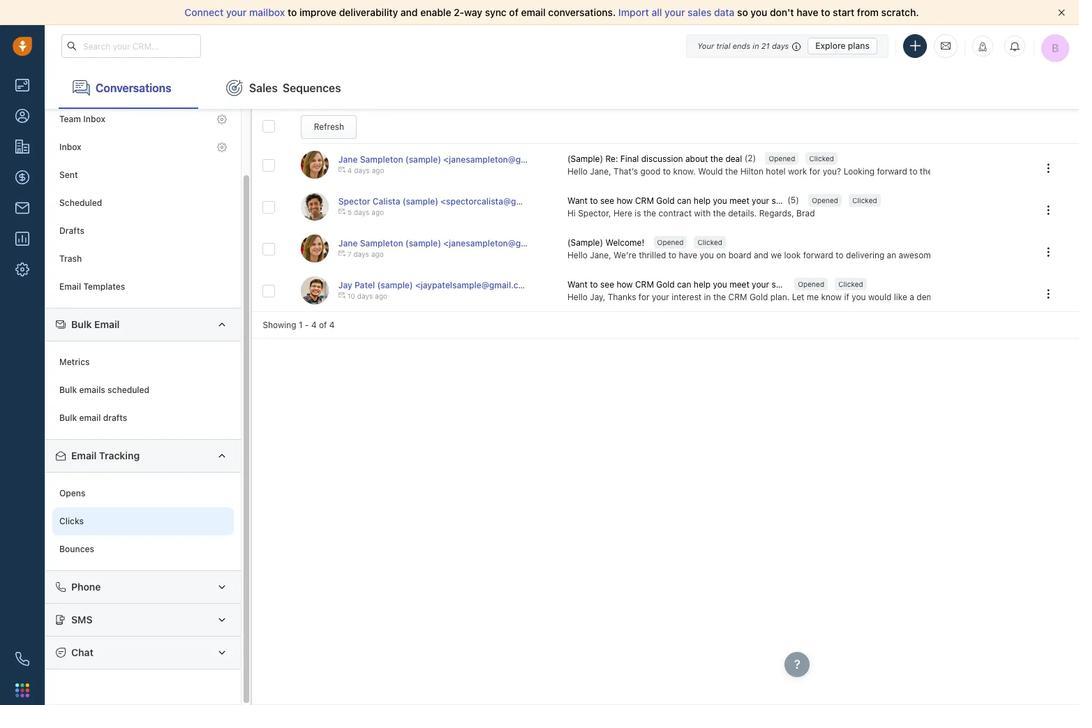 Task type: describe. For each thing, give the bounding box(es) containing it.
conversations
[[96, 81, 172, 94]]

here
[[614, 208, 633, 218]]

sales for <jaypatelsample@gmail.com>
[[772, 280, 792, 290]]

jane sampleton (sample) <janesampleton@gmail.com> for (sample) welcome!
[[339, 238, 563, 249]]

days for 4 days ago
[[354, 167, 370, 175]]

explore plans
[[816, 40, 870, 51]]

connect your mailbox link
[[185, 6, 288, 18]]

to left delivering
[[836, 250, 844, 260]]

hello jane, that's good to know. would the hilton hotel work for you? looking forward to the meeting. brad
[[568, 166, 991, 176]]

0 vertical spatial sales
[[688, 6, 712, 18]]

want to see how crm gold can help you meet your sales goals? for <spectorcalista@gmail.com>
[[568, 196, 820, 206]]

at
[[987, 250, 995, 260]]

sms
[[71, 614, 93, 626]]

hilton
[[741, 166, 764, 176]]

awesome
[[899, 250, 936, 260]]

(sample) re: final discussion about the deal link
[[568, 153, 745, 165]]

to left start
[[822, 6, 831, 18]]

you right expedite
[[1067, 292, 1080, 302]]

that's
[[614, 166, 638, 176]]

showing
[[263, 320, 297, 330]]

opened up "hello jane, that's good to know. would the hilton hotel work for you? looking forward to the meeting. brad"
[[769, 155, 796, 163]]

sequences
[[283, 81, 341, 94]]

scheduled link
[[52, 189, 234, 217]]

templates
[[83, 282, 125, 292]]

1 vertical spatial brad
[[797, 208, 816, 218]]

phone image
[[15, 652, 29, 666]]

bulk for bulk emails scheduled
[[59, 385, 77, 396]]

bulk for bulk email drafts
[[59, 413, 77, 424]]

want to see how crm gold can help you meet your sales goals? link for <spectorcalista@gmail.com>
[[568, 195, 820, 207]]

2 horizontal spatial 4
[[348, 167, 352, 175]]

send email image
[[942, 40, 951, 52]]

you left on at the right of page
[[700, 250, 714, 260]]

regards,
[[760, 208, 795, 218]]

discussion
[[642, 154, 684, 164]]

bounces
[[59, 544, 94, 555]]

you right if
[[852, 292, 866, 302]]

of left time on the top right of page
[[1036, 250, 1044, 260]]

import all your sales data link
[[619, 6, 738, 18]]

on
[[717, 250, 727, 260]]

the left meeting.
[[921, 166, 933, 176]]

email templates link
[[52, 273, 234, 301]]

hi spector, here is the contract with the details. regards, brad
[[568, 208, 816, 218]]

work
[[789, 166, 808, 176]]

1 horizontal spatial for
[[810, 166, 821, 176]]

sampleton for (sample) re: final discussion about the deal
[[360, 155, 403, 165]]

enable
[[421, 6, 452, 18]]

trash link
[[52, 245, 234, 273]]

days right 21
[[772, 41, 789, 50]]

see for <jaypatelsample@gmail.com>
[[601, 280, 615, 290]]

bulk emails scheduled
[[59, 385, 150, 396]]

1 vertical spatial in
[[1066, 250, 1073, 260]]

looking
[[844, 166, 875, 176]]

details.
[[729, 208, 757, 218]]

to right the thrilled at top right
[[669, 250, 677, 260]]

calista
[[373, 196, 401, 207]]

see for <spectorcalista@gmail.com>
[[601, 196, 615, 206]]

showing 1 - 4 of 4
[[263, 320, 335, 330]]

days for 5 days ago
[[354, 208, 370, 217]]

the down deal
[[726, 166, 739, 176]]

re:
[[606, 154, 618, 164]]

you up hi spector, here is the contract with the details. regards, brad
[[713, 196, 728, 206]]

emails
[[79, 385, 105, 396]]

email for templates
[[59, 282, 81, 292]]

2 vertical spatial crm
[[729, 292, 748, 302]]

5 days ago
[[348, 208, 384, 217]]

a
[[910, 292, 915, 302]]

inbox inside inbox link
[[59, 142, 81, 153]]

thrilled
[[639, 250, 667, 260]]

expedite
[[1030, 292, 1064, 302]]

<jaypatelsample@gmail.com>
[[416, 280, 537, 291]]

the right "is"
[[644, 208, 657, 218]]

from
[[858, 6, 879, 18]]

if
[[845, 292, 850, 302]]

can for spector calista (sample) <spectorcalista@gmail.com>
[[678, 196, 692, 206]]

jane, for that's
[[590, 166, 612, 176]]

to up jay,
[[590, 280, 598, 290]]

an
[[887, 250, 897, 260]]

ends
[[733, 41, 751, 50]]

bulk email
[[71, 318, 120, 330]]

of right sync
[[510, 6, 519, 18]]

look
[[785, 250, 801, 260]]

(sample) re: final discussion about the deal (2)
[[568, 153, 757, 164]]

clicks link
[[52, 508, 234, 536]]

clicks
[[59, 516, 84, 527]]

(sample) welcome!
[[568, 238, 645, 248]]

outgoing image for (sample) welcome!
[[339, 250, 346, 257]]

me
[[807, 292, 819, 302]]

0 vertical spatial brad
[[972, 166, 991, 176]]

outgoing image for (sample) re: final discussion about the deal
[[339, 167, 346, 174]]

experience.
[[939, 250, 985, 260]]

of right "demo"
[[942, 292, 950, 302]]

chat
[[71, 647, 93, 659]]

trash
[[59, 254, 82, 264]]

know.
[[674, 166, 696, 176]]

jay patel (sample) <jaypatelsample@gmail.com> link
[[339, 280, 537, 291]]

scheduled
[[59, 198, 102, 208]]

spector calista (sample) <spectorcalista@gmail.com> link
[[339, 196, 558, 207]]

want for spector calista (sample) <spectorcalista@gmail.com>
[[568, 196, 588, 206]]

1
[[299, 320, 303, 330]]

spector calista (sample) <spectorcalista@gmail.com>
[[339, 196, 558, 207]]

tracking
[[99, 450, 140, 462]]

sales for <spectorcalista@gmail.com>
[[772, 196, 792, 206]]

opens link
[[52, 480, 234, 508]]

email inside the bulk email drafts link
[[79, 413, 101, 424]]

jane, for we're
[[590, 250, 612, 260]]

1 horizontal spatial 4
[[330, 320, 335, 330]]

deliverability
[[339, 6, 398, 18]]

1 vertical spatial for
[[639, 292, 650, 302]]

hi
[[568, 208, 576, 218]]

to right mailbox on the top of page
[[288, 6, 297, 18]]

jane sampleton (sample) <janesampleton@gmail.com> link for (sample) re: final discussion about the deal
[[339, 155, 563, 165]]

Search your CRM... text field
[[61, 34, 201, 58]]

phone element
[[8, 645, 36, 673]]

you right so
[[751, 6, 768, 18]]

th
[[1076, 250, 1080, 260]]

-
[[305, 320, 309, 330]]

spector
[[339, 196, 371, 207]]

phone
[[71, 581, 101, 593]]

all
[[652, 6, 662, 18]]

plans
[[849, 40, 870, 51]]

2 vertical spatial in
[[704, 292, 711, 302]]

ago for 4 days ago
[[372, 167, 384, 175]]

(sample) for (sample) welcome!
[[568, 238, 604, 248]]

(5)
[[788, 195, 800, 206]]

so
[[738, 6, 749, 18]]

how for jay patel (sample) <jaypatelsample@gmail.com>
[[617, 280, 633, 290]]

we're
[[614, 250, 637, 260]]

you down on at the right of page
[[713, 280, 728, 290]]

jane for (sample) re: final discussion about the deal
[[339, 155, 358, 165]]

opened up the thrilled at top right
[[658, 238, 684, 247]]

freshworks switcher image
[[15, 684, 29, 698]]

0 vertical spatial in
[[753, 41, 760, 50]]

1 horizontal spatial email
[[521, 6, 546, 18]]

sales sequences link
[[212, 67, 355, 109]]

1 vertical spatial email
[[94, 318, 120, 330]]

refresh
[[314, 121, 344, 132]]

to right product
[[1001, 292, 1009, 302]]

the right interest
[[714, 292, 727, 302]]

can for jay patel (sample) <jaypatelsample@gmail.com>
[[678, 280, 692, 290]]

demo
[[917, 292, 939, 302]]

0 horizontal spatial 4
[[311, 320, 317, 330]]

import
[[619, 6, 649, 18]]

jay
[[339, 280, 353, 291]]

opens
[[59, 489, 86, 499]]

the right with on the right top of page
[[714, 208, 726, 218]]

plan.
[[771, 292, 790, 302]]

clicked down looking
[[853, 196, 878, 205]]

(sample) for (sample) re: final discussion about the deal (2)
[[568, 154, 604, 164]]

hotel
[[766, 166, 786, 176]]

crm for spector calista (sample) <spectorcalista@gmail.com>
[[636, 196, 654, 206]]



Task type: locate. For each thing, give the bounding box(es) containing it.
bounces link
[[52, 536, 234, 564]]

0 vertical spatial want
[[568, 196, 588, 206]]

1 vertical spatial goals?
[[795, 280, 820, 290]]

crm down board
[[729, 292, 748, 302]]

for
[[810, 166, 821, 176], [639, 292, 650, 302]]

0 horizontal spatial forward
[[804, 250, 834, 260]]

0 vertical spatial how
[[617, 196, 633, 206]]

1 vertical spatial want to see how crm gold can help you meet your sales goals? button
[[568, 279, 820, 291]]

1 vertical spatial jane
[[339, 238, 358, 249]]

want down (sample) welcome!
[[568, 280, 588, 290]]

email left tracking
[[71, 450, 97, 462]]

want to see how crm gold can help you meet your sales goals? button for jay patel (sample) <jaypatelsample@gmail.com>
[[568, 279, 820, 291]]

want to see how crm gold can help you meet your sales goals? button
[[568, 195, 820, 207], [568, 279, 820, 291]]

of
[[510, 6, 519, 18], [1036, 250, 1044, 260], [942, 292, 950, 302], [319, 320, 327, 330]]

have left on at the right of page
[[679, 250, 698, 260]]

0 vertical spatial bulk
[[71, 318, 92, 330]]

for right thanks
[[639, 292, 650, 302]]

outgoing image
[[339, 167, 346, 174], [339, 250, 346, 257]]

<janesampleton@gmail.com>
[[444, 155, 563, 165], [444, 238, 563, 249]]

outgoing image left 4 days ago
[[339, 167, 346, 174]]

0 vertical spatial jane sampleton (sample) <janesampleton@gmail.com>
[[339, 155, 563, 165]]

ago for 10 days ago
[[375, 292, 388, 301]]

0 vertical spatial want to see how crm gold can help you meet your sales goals?
[[568, 196, 820, 206]]

the left product
[[952, 292, 965, 302]]

(sample) for 7 days ago
[[406, 238, 442, 249]]

forward right looking
[[878, 166, 908, 176]]

drafts
[[59, 226, 84, 236]]

2-
[[454, 6, 465, 18]]

see
[[601, 196, 615, 206], [601, 280, 615, 290]]

(sample) re: final discussion about the deal button
[[568, 153, 745, 165]]

1 <janesampleton@gmail.com> from the top
[[444, 155, 563, 165]]

1 horizontal spatial forward
[[878, 166, 908, 176]]

sales up regards,
[[772, 196, 792, 206]]

and left enable
[[401, 6, 418, 18]]

your
[[698, 41, 715, 50]]

2 jane from the top
[[339, 238, 358, 249]]

want for jay patel (sample) <jaypatelsample@gmail.com>
[[568, 280, 588, 290]]

to down discussion on the right
[[663, 166, 671, 176]]

goals? for spector calista (sample) <spectorcalista@gmail.com>
[[795, 196, 820, 206]]

what's new image
[[979, 42, 988, 52]]

clicked up on at the right of page
[[698, 238, 723, 247]]

0 horizontal spatial for
[[639, 292, 650, 302]]

gold up interest
[[657, 280, 675, 290]]

conversations.
[[549, 6, 616, 18]]

0 vertical spatial for
[[810, 166, 821, 176]]

2 jane, from the top
[[590, 250, 612, 260]]

gold left plan.
[[750, 292, 769, 302]]

forward right look
[[804, 250, 834, 260]]

any
[[998, 250, 1012, 260]]

close image
[[1059, 9, 1066, 16]]

days down patel
[[357, 292, 373, 301]]

want up hi
[[568, 196, 588, 206]]

hello
[[568, 166, 588, 176], [568, 250, 588, 260], [568, 292, 588, 302]]

help for <jaypatelsample@gmail.com>
[[694, 280, 711, 290]]

opened down you?
[[812, 196, 839, 205]]

2 sampleton from the top
[[360, 238, 403, 249]]

refresh button
[[301, 115, 357, 139]]

<spectorcalista@gmail.com>
[[441, 196, 558, 207]]

have right don't
[[797, 6, 819, 18]]

help up interest
[[694, 280, 711, 290]]

bulk
[[71, 318, 92, 330], [59, 385, 77, 396], [59, 413, 77, 424]]

tab list
[[45, 67, 1080, 109]]

to left meeting.
[[910, 166, 918, 176]]

(sample) for 10 days ago
[[377, 280, 413, 291]]

to
[[288, 6, 297, 18], [822, 6, 831, 18], [663, 166, 671, 176], [910, 166, 918, 176], [590, 196, 598, 206], [669, 250, 677, 260], [836, 250, 844, 260], [590, 280, 598, 290], [1001, 292, 1009, 302]]

2 jane sampleton (sample) <janesampleton@gmail.com> from the top
[[339, 238, 563, 249]]

point
[[1014, 250, 1034, 260]]

2 want to see how crm gold can help you meet your sales goals? link from the top
[[568, 279, 820, 291]]

1 vertical spatial outgoing image
[[339, 292, 346, 299]]

jane sampleton (sample) <janesampleton@gmail.com> link down spector calista (sample) <spectorcalista@gmail.com> link
[[339, 238, 563, 249]]

ago right 7 at the left
[[371, 250, 384, 259]]

can
[[678, 196, 692, 206], [678, 280, 692, 290]]

start
[[833, 6, 855, 18]]

2 meet from the top
[[730, 280, 750, 290]]

1 vertical spatial how
[[617, 280, 633, 290]]

<janesampleton@gmail.com> down <spectorcalista@gmail.com>
[[444, 238, 563, 249]]

sales left data at the top of page
[[688, 6, 712, 18]]

can up interest
[[678, 280, 692, 290]]

0 vertical spatial meet
[[730, 196, 750, 206]]

2 can from the top
[[678, 280, 692, 290]]

the up would
[[711, 154, 724, 164]]

1 jane, from the top
[[590, 166, 612, 176]]

2 hello from the top
[[568, 250, 588, 260]]

0 vertical spatial jane,
[[590, 166, 612, 176]]

2 vertical spatial bulk
[[59, 413, 77, 424]]

0 horizontal spatial brad
[[797, 208, 816, 218]]

0 vertical spatial see
[[601, 196, 615, 206]]

jane up 4 days ago
[[339, 155, 358, 165]]

explore
[[816, 40, 846, 51]]

bulk email drafts link
[[52, 404, 234, 432]]

days for 7 days ago
[[354, 250, 369, 259]]

jane, down (sample) welcome!
[[590, 250, 612, 260]]

(sample) inside button
[[568, 238, 604, 248]]

0 vertical spatial crm
[[636, 196, 654, 206]]

(sample) up 10 days ago
[[377, 280, 413, 291]]

email left drafts
[[79, 413, 101, 424]]

connect your mailbox to improve deliverability and enable 2-way sync of email conversations. import all your sales data so you don't have to start from scratch.
[[185, 6, 920, 18]]

1 (sample) from the top
[[568, 154, 604, 164]]

inbox
[[83, 114, 105, 125], [59, 142, 81, 153]]

1 horizontal spatial brad
[[972, 166, 991, 176]]

want to see how crm gold can help you meet your sales goals? link
[[568, 195, 820, 207], [568, 279, 820, 291]]

1 want to see how crm gold can help you meet your sales goals? link from the top
[[568, 195, 820, 207]]

(sample) for 5 days ago
[[403, 196, 439, 207]]

1 vertical spatial jane sampleton (sample) <janesampleton@gmail.com>
[[339, 238, 563, 249]]

meet for <jaypatelsample@gmail.com>
[[730, 280, 750, 290]]

1 vertical spatial help
[[694, 280, 711, 290]]

2 vertical spatial help
[[1011, 292, 1028, 302]]

help for <spectorcalista@gmail.com>
[[694, 196, 711, 206]]

like
[[895, 292, 908, 302]]

see up spector,
[[601, 196, 615, 206]]

2 outgoing image from the top
[[339, 250, 346, 257]]

final
[[621, 154, 639, 164]]

bulk up the metrics
[[71, 318, 92, 330]]

0 vertical spatial outgoing image
[[339, 167, 346, 174]]

goals? for jay patel (sample) <jaypatelsample@gmail.com>
[[795, 280, 820, 290]]

want to see how crm gold can help you meet your sales goals? link up hi spector, here is the contract with the details. regards, brad
[[568, 195, 820, 207]]

2 horizontal spatial in
[[1066, 250, 1073, 260]]

welcome!
[[606, 238, 645, 248]]

meet up details.
[[730, 196, 750, 206]]

conversations link
[[59, 67, 198, 109]]

1 want to see how crm gold can help you meet your sales goals? button from the top
[[568, 195, 820, 207]]

2 vertical spatial sales
[[772, 280, 792, 290]]

1 vertical spatial meet
[[730, 280, 750, 290]]

is
[[635, 208, 642, 218]]

hello for hello jane, we're thrilled to have you on board and we look forward to delivering an awesome experience. at any point of time in th
[[568, 250, 588, 260]]

about
[[686, 154, 709, 164]]

1 vertical spatial gold
[[657, 280, 675, 290]]

email down templates
[[94, 318, 120, 330]]

0 vertical spatial want to see how crm gold can help you meet your sales goals? link
[[568, 195, 820, 207]]

0 vertical spatial can
[[678, 196, 692, 206]]

bulk down bulk emails scheduled
[[59, 413, 77, 424]]

hello jane, we're thrilled to have you on board and we look forward to delivering an awesome experience. at any point of time in th
[[568, 250, 1080, 260]]

goals? down the work
[[795, 196, 820, 206]]

sales up plan.
[[772, 280, 792, 290]]

have
[[797, 6, 819, 18], [679, 250, 698, 260]]

0 vertical spatial hello
[[568, 166, 588, 176]]

0 vertical spatial email
[[521, 6, 546, 18]]

jane sampleton (sample) <janesampleton@gmail.com> up spector calista (sample) <spectorcalista@gmail.com> link
[[339, 155, 563, 165]]

gold up contract in the right top of the page
[[657, 196, 675, 206]]

gold for spector calista (sample) <spectorcalista@gmail.com>
[[657, 196, 675, 206]]

0 horizontal spatial and
[[401, 6, 418, 18]]

1 vertical spatial want
[[568, 280, 588, 290]]

1 vertical spatial hello
[[568, 250, 588, 260]]

how up here
[[617, 196, 633, 206]]

1 want from the top
[[568, 196, 588, 206]]

bulk email drafts
[[59, 413, 127, 424]]

outgoing image for jay patel (sample) <jaypatelsample@gmail.com>
[[339, 292, 346, 299]]

1 horizontal spatial inbox
[[83, 114, 105, 125]]

how up thanks
[[617, 280, 633, 290]]

deal
[[726, 154, 743, 164]]

in left th
[[1066, 250, 1073, 260]]

(sample) left the re:
[[568, 154, 604, 164]]

0 vertical spatial email
[[59, 282, 81, 292]]

the inside (sample) re: final discussion about the deal (2)
[[711, 154, 724, 164]]

days for 10 days ago
[[357, 292, 373, 301]]

crm up "is"
[[636, 196, 654, 206]]

1 horizontal spatial in
[[753, 41, 760, 50]]

jane up 7 at the left
[[339, 238, 358, 249]]

and
[[401, 6, 418, 18], [754, 250, 769, 260]]

0 horizontal spatial have
[[679, 250, 698, 260]]

gold
[[657, 196, 675, 206], [657, 280, 675, 290], [750, 292, 769, 302]]

sent link
[[52, 161, 234, 189]]

(sample) right calista
[[403, 196, 439, 207]]

way
[[464, 6, 483, 18]]

would
[[869, 292, 892, 302]]

7
[[348, 250, 352, 259]]

2 goals? from the top
[[795, 280, 820, 290]]

opened
[[769, 155, 796, 163], [812, 196, 839, 205], [658, 238, 684, 247], [798, 280, 825, 289]]

can up hi spector, here is the contract with the details. regards, brad
[[678, 196, 692, 206]]

1 vertical spatial want to see how crm gold can help you meet your sales goals?
[[568, 280, 820, 290]]

we
[[771, 250, 782, 260]]

1 vertical spatial and
[[754, 250, 769, 260]]

ago right the "10"
[[375, 292, 388, 301]]

0 vertical spatial goals?
[[795, 196, 820, 206]]

1 vertical spatial see
[[601, 280, 615, 290]]

want to see how crm gold can help you meet your sales goals? button up hi spector, here is the contract with the details. regards, brad
[[568, 195, 820, 207]]

0 vertical spatial have
[[797, 6, 819, 18]]

1 horizontal spatial and
[[754, 250, 769, 260]]

data
[[715, 6, 735, 18]]

1 vertical spatial want to see how crm gold can help you meet your sales goals? link
[[568, 279, 820, 291]]

1 vertical spatial jane,
[[590, 250, 612, 260]]

<janesampleton@gmail.com> for (sample) re: final discussion about the deal
[[444, 155, 563, 165]]

ago down calista
[[372, 208, 384, 217]]

meeting.
[[936, 166, 970, 176]]

time
[[1047, 250, 1064, 260]]

hello left jay,
[[568, 292, 588, 302]]

of right -
[[319, 320, 327, 330]]

(2)
[[745, 153, 757, 164]]

0 vertical spatial forward
[[878, 166, 908, 176]]

1 vertical spatial jane sampleton (sample) <janesampleton@gmail.com> link
[[339, 238, 563, 249]]

how
[[617, 196, 633, 206], [617, 280, 633, 290]]

email for tracking
[[71, 450, 97, 462]]

clicked
[[810, 155, 835, 163], [853, 196, 878, 205], [698, 238, 723, 247], [839, 280, 864, 289]]

inbox inside 'team inbox' link
[[83, 114, 105, 125]]

crm for jay patel (sample) <jaypatelsample@gmail.com>
[[636, 280, 654, 290]]

2 outgoing image from the top
[[339, 292, 346, 299]]

with
[[695, 208, 711, 218]]

sampleton up 7 days ago
[[360, 238, 403, 249]]

clicked up you?
[[810, 155, 835, 163]]

0 vertical spatial inbox
[[83, 114, 105, 125]]

in right interest
[[704, 292, 711, 302]]

jane for (sample) welcome!
[[339, 238, 358, 249]]

jane sampleton (sample) <janesampleton@gmail.com> for (sample) re: final discussion about the deal
[[339, 155, 563, 165]]

clicked up if
[[839, 280, 864, 289]]

jane sampleton (sample) <janesampleton@gmail.com> link
[[339, 155, 563, 165], [339, 238, 563, 249]]

jane sampleton (sample) <janesampleton@gmail.com> down spector calista (sample) <spectorcalista@gmail.com> link
[[339, 238, 563, 249]]

outgoing image left the "10"
[[339, 292, 346, 299]]

want to see how crm gold can help you meet your sales goals? up interest
[[568, 280, 820, 290]]

know
[[822, 292, 842, 302]]

0 horizontal spatial inbox
[[59, 142, 81, 153]]

1 vertical spatial have
[[679, 250, 698, 260]]

1 hello from the top
[[568, 166, 588, 176]]

0 vertical spatial help
[[694, 196, 711, 206]]

2 how from the top
[[617, 280, 633, 290]]

drafts
[[103, 413, 127, 424]]

2 want from the top
[[568, 280, 588, 290]]

<janesampleton@gmail.com> for (sample) welcome!
[[444, 238, 563, 249]]

1 jane sampleton (sample) <janesampleton@gmail.com> from the top
[[339, 155, 563, 165]]

outgoing image left 7 at the left
[[339, 250, 346, 257]]

(sample) down spector,
[[568, 238, 604, 248]]

2 jane sampleton (sample) <janesampleton@gmail.com> link from the top
[[339, 238, 563, 249]]

gold for jay patel (sample) <jaypatelsample@gmail.com>
[[657, 280, 675, 290]]

meet for <spectorcalista@gmail.com>
[[730, 196, 750, 206]]

jane, down the re:
[[590, 166, 612, 176]]

(sample) inside (sample) re: final discussion about the deal (2)
[[568, 154, 604, 164]]

ago for 5 days ago
[[372, 208, 384, 217]]

meet down board
[[730, 280, 750, 290]]

1 goals? from the top
[[795, 196, 820, 206]]

1 meet from the top
[[730, 196, 750, 206]]

1 vertical spatial <janesampleton@gmail.com>
[[444, 238, 563, 249]]

1 jane from the top
[[339, 155, 358, 165]]

1 vertical spatial inbox
[[59, 142, 81, 153]]

1 vertical spatial email
[[79, 413, 101, 424]]

3 hello from the top
[[568, 292, 588, 302]]

0 vertical spatial outgoing image
[[339, 208, 346, 215]]

days right 5
[[354, 208, 370, 217]]

2 want to see how crm gold can help you meet your sales goals? button from the top
[[568, 279, 820, 291]]

(sample)
[[568, 154, 604, 164], [568, 238, 604, 248]]

2 vertical spatial gold
[[750, 292, 769, 302]]

jane
[[339, 155, 358, 165], [339, 238, 358, 249]]

0 horizontal spatial email
[[79, 413, 101, 424]]

want to see how crm gold can help you meet your sales goals? button up interest
[[568, 279, 820, 291]]

1 vertical spatial forward
[[804, 250, 834, 260]]

sampleton up 4 days ago
[[360, 155, 403, 165]]

0 vertical spatial want to see how crm gold can help you meet your sales goals? button
[[568, 195, 820, 207]]

1 vertical spatial sales
[[772, 196, 792, 206]]

and left we
[[754, 250, 769, 260]]

1 vertical spatial outgoing image
[[339, 250, 346, 257]]

in left 21
[[753, 41, 760, 50]]

0 vertical spatial and
[[401, 6, 418, 18]]

1 outgoing image from the top
[[339, 167, 346, 174]]

would
[[699, 166, 723, 176]]

0 horizontal spatial in
[[704, 292, 711, 302]]

1 vertical spatial bulk
[[59, 385, 77, 396]]

help up with on the right top of page
[[694, 196, 711, 206]]

(sample) up the spector calista (sample) <spectorcalista@gmail.com> on the top of page
[[406, 155, 442, 165]]

days up spector
[[354, 167, 370, 175]]

email tracking
[[71, 450, 140, 462]]

brad
[[972, 166, 991, 176], [797, 208, 816, 218]]

to up spector,
[[590, 196, 598, 206]]

0 vertical spatial <janesampleton@gmail.com>
[[444, 155, 563, 165]]

bulk for bulk email
[[71, 318, 92, 330]]

sampleton for (sample) welcome!
[[360, 238, 403, 249]]

brad down '(5)' at the right of page
[[797, 208, 816, 218]]

tab list containing conversations
[[45, 67, 1080, 109]]

sales
[[688, 6, 712, 18], [772, 196, 792, 206], [772, 280, 792, 290]]

want to see how crm gold can help you meet your sales goals? link for <jaypatelsample@gmail.com>
[[568, 279, 820, 291]]

(sample) for 4 days ago
[[406, 155, 442, 165]]

hello for hello jane, that's good to know. would the hilton hotel work for you? looking forward to the meeting. brad
[[568, 166, 588, 176]]

outgoing image
[[339, 208, 346, 215], [339, 292, 346, 299]]

sync
[[485, 6, 507, 18]]

0 vertical spatial sampleton
[[360, 155, 403, 165]]

2 (sample) from the top
[[568, 238, 604, 248]]

2 <janesampleton@gmail.com> from the top
[[444, 238, 563, 249]]

2 see from the top
[[601, 280, 615, 290]]

brad right meeting.
[[972, 166, 991, 176]]

0 vertical spatial (sample)
[[568, 154, 604, 164]]

2 vertical spatial email
[[71, 450, 97, 462]]

0 vertical spatial jane sampleton (sample) <janesampleton@gmail.com> link
[[339, 155, 563, 165]]

0 vertical spatial gold
[[657, 196, 675, 206]]

your trial ends in 21 days
[[698, 41, 789, 50]]

bulk left emails
[[59, 385, 77, 396]]

jane sampleton (sample) <janesampleton@gmail.com> link for (sample) welcome!
[[339, 238, 563, 249]]

ago for 7 days ago
[[371, 250, 384, 259]]

team inbox
[[59, 114, 105, 125]]

5
[[348, 208, 352, 217]]

2 vertical spatial hello
[[568, 292, 588, 302]]

hello up hi
[[568, 166, 588, 176]]

want to see how crm gold can help you meet your sales goals? button for spector calista (sample) <spectorcalista@gmail.com>
[[568, 195, 820, 207]]

outgoing image for spector calista (sample) <spectorcalista@gmail.com>
[[339, 208, 346, 215]]

scheduled
[[108, 385, 150, 396]]

hello for hello jay, thanks for your interest in the crm gold plan. let me know if you would like a demo of the product to help expedite you
[[568, 292, 588, 302]]

1 can from the top
[[678, 196, 692, 206]]

want to see how crm gold can help you meet your sales goals? for <jaypatelsample@gmail.com>
[[568, 280, 820, 290]]

1 horizontal spatial have
[[797, 6, 819, 18]]

1 vertical spatial can
[[678, 280, 692, 290]]

<janesampleton@gmail.com> up <spectorcalista@gmail.com>
[[444, 155, 563, 165]]

email inside email templates link
[[59, 282, 81, 292]]

you?
[[823, 166, 842, 176]]

1 sampleton from the top
[[360, 155, 403, 165]]

2 want to see how crm gold can help you meet your sales goals? from the top
[[568, 280, 820, 290]]

1 want to see how crm gold can help you meet your sales goals? from the top
[[568, 196, 820, 206]]

1 outgoing image from the top
[[339, 208, 346, 215]]

thanks
[[608, 292, 637, 302]]

1 vertical spatial sampleton
[[360, 238, 403, 249]]

for left you?
[[810, 166, 821, 176]]

hello jay, thanks for your interest in the crm gold plan. let me know if you would like a demo of the product to help expedite you
[[568, 292, 1080, 302]]

(sample) up jay patel (sample) <jaypatelsample@gmail.com>
[[406, 238, 442, 249]]

1 see from the top
[[601, 196, 615, 206]]

bulk emails scheduled link
[[52, 376, 234, 404]]

0 vertical spatial jane
[[339, 155, 358, 165]]

email templates
[[59, 282, 125, 292]]

1 vertical spatial (sample)
[[568, 238, 604, 248]]

1 jane sampleton (sample) <janesampleton@gmail.com> link from the top
[[339, 155, 563, 165]]

patel
[[355, 280, 375, 291]]

1 vertical spatial crm
[[636, 280, 654, 290]]

help left expedite
[[1011, 292, 1028, 302]]

1 how from the top
[[617, 196, 633, 206]]

opened up me
[[798, 280, 825, 289]]

how for spector calista (sample) <spectorcalista@gmail.com>
[[617, 196, 633, 206]]

crm up thanks
[[636, 280, 654, 290]]



Task type: vqa. For each thing, say whether or not it's contained in the screenshot.
Inbox link
yes



